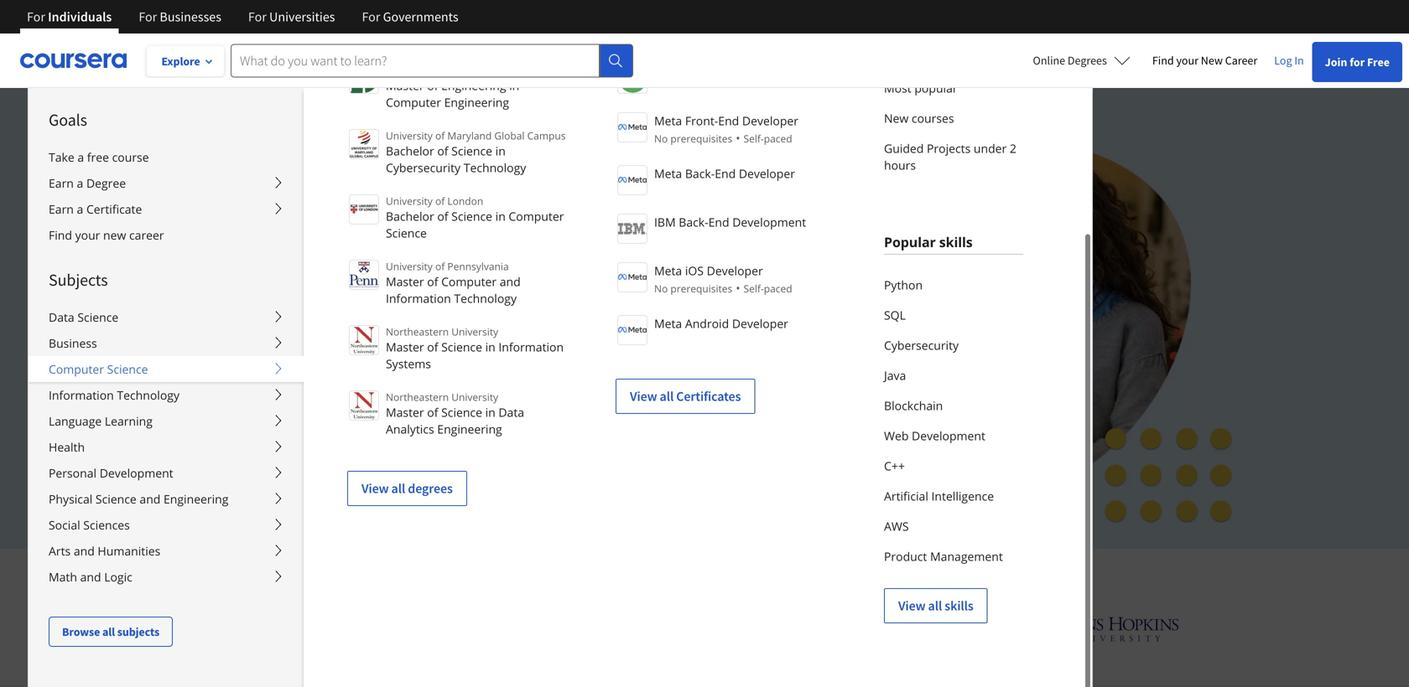 Task type: vqa. For each thing, say whether or not it's contained in the screenshot.


Task type: describe. For each thing, give the bounding box(es) containing it.
job-
[[334, 265, 367, 290]]

product
[[884, 549, 927, 565]]

hec paris image
[[907, 612, 966, 647]]

earn for earn a certificate
[[49, 201, 74, 217]]

arts and humanities
[[49, 544, 160, 560]]

developer inside meta front-end developer no prerequisites • self-paced
[[742, 113, 799, 129]]

free inside "link"
[[1367, 55, 1390, 70]]

online degrees
[[1033, 53, 1107, 68]]

science inside northeastern university master of science in data analytics engineering
[[441, 405, 482, 421]]

end for meta front-end developer no prerequisites • self-paced
[[718, 113, 739, 129]]

analytics
[[386, 422, 434, 437]]

log
[[1274, 53, 1292, 68]]

developer down meta front-end developer no prerequisites • self-paced
[[739, 166, 795, 182]]

personal
[[49, 466, 97, 481]]

master inside northeastern university master of science in data analytics engineering
[[386, 405, 424, 421]]

ibm back-end development link
[[616, 212, 844, 244]]

information technology button
[[29, 383, 304, 409]]

programs—all
[[510, 265, 632, 290]]

language learning button
[[29, 409, 304, 435]]

7-
[[277, 415, 288, 431]]

subjects
[[49, 270, 108, 291]]

cybersecurity link
[[884, 331, 1023, 361]]

earn a degree
[[49, 175, 126, 191]]

master of engineering in computer engineering
[[386, 78, 519, 110]]

individuals
[[48, 8, 112, 25]]

take a free course link
[[29, 144, 304, 170]]

leading universities and companies with coursera plus
[[525, 562, 1040, 590]]

partnername logo image for meta back-end developer
[[617, 165, 648, 195]]

artificial
[[884, 489, 929, 505]]

view for view all skills
[[898, 598, 926, 615]]

group containing goals
[[28, 0, 1409, 688]]

coursera image
[[20, 47, 127, 74]]

developer right android
[[732, 316, 788, 332]]

for for individuals
[[27, 8, 45, 25]]

master inside northeastern university master of science in information systems
[[386, 339, 424, 355]]

london
[[447, 194, 483, 208]]

guided projects under 2 hours
[[884, 141, 1017, 173]]

northeastern university master of science in information systems
[[386, 325, 564, 372]]

degrees
[[1068, 53, 1107, 68]]

class
[[507, 235, 548, 261]]

/month,
[[238, 376, 286, 392]]

back
[[409, 454, 437, 470]]

language
[[49, 414, 102, 429]]

to
[[368, 235, 385, 261]]

math
[[49, 570, 77, 586]]

/year
[[261, 454, 291, 470]]

physical
[[49, 492, 93, 508]]

explore
[[161, 54, 200, 69]]

start
[[245, 415, 274, 431]]

certificates
[[676, 388, 741, 405]]

day inside button
[[288, 415, 310, 431]]

4 partnername logo image from the top
[[617, 263, 648, 293]]

your for new
[[75, 227, 100, 243]]

$59
[[218, 376, 238, 392]]

view all degrees
[[362, 481, 453, 497]]

earn for earn a degree
[[49, 175, 74, 191]]

new inside list
[[884, 110, 909, 126]]

computer inside university of london bachelor of science in computer science
[[509, 208, 564, 224]]

engineering inside northeastern university master of science in data analytics engineering
[[437, 422, 502, 437]]

view all certificates link
[[616, 379, 755, 414]]

1 partnername logo image from the top
[[617, 112, 648, 143]]

join for free
[[1325, 55, 1390, 70]]

find your new career
[[1152, 53, 1258, 68]]

back- for meta
[[685, 166, 715, 182]]

coursera plus image
[[218, 157, 474, 183]]

science inside the physical science and engineering dropdown button
[[96, 492, 137, 508]]

science inside northeastern university master of science in information systems
[[441, 339, 482, 355]]

systems
[[386, 356, 431, 372]]

engineering inside dropdown button
[[164, 492, 229, 508]]

banner navigation
[[13, 0, 472, 34]]

science inside computer science popup button
[[107, 362, 148, 377]]

view all certificates
[[630, 388, 741, 405]]

university of illinois at urbana-champaign image
[[230, 616, 361, 643]]

and inside unlimited access to 7,000+ world-class courses, hands-on projects, and job-ready certificate programs—all included in your subscription
[[297, 265, 329, 290]]

your inside unlimited access to 7,000+ world-class courses, hands-on projects, and job-ready certificate programs—all included in your subscription
[[218, 295, 257, 320]]

earn a certificate button
[[29, 196, 304, 222]]

trial
[[340, 415, 367, 431]]

math and logic button
[[29, 565, 304, 591]]

web development
[[884, 428, 986, 444]]

in inside "university of maryland global campus bachelor of science in cybersecurity technology"
[[495, 143, 506, 159]]

skills inside list
[[945, 598, 974, 615]]

data science button
[[29, 305, 304, 331]]

browse all subjects button
[[49, 617, 173, 648]]

find your new career link
[[29, 222, 304, 248]]

self- inside meta ios developer no prerequisites • self-paced
[[744, 282, 764, 296]]

bachelor inside "university of maryland global campus bachelor of science in cybersecurity technology"
[[386, 143, 434, 159]]

view all skills
[[898, 598, 974, 615]]

free
[[87, 149, 109, 165]]

0 vertical spatial new
[[1201, 53, 1223, 68]]

in inside unlimited access to 7,000+ world-class courses, hands-on projects, and job-ready certificate programs—all included in your subscription
[[716, 265, 732, 290]]

unlimited
[[218, 235, 302, 261]]

for for governments
[[362, 8, 380, 25]]

physical science and engineering
[[49, 492, 229, 508]]

in
[[1295, 53, 1304, 68]]

information inside popup button
[[49, 388, 114, 403]]

1 vertical spatial with
[[865, 562, 905, 590]]

money-
[[365, 454, 409, 470]]

for for universities
[[248, 8, 267, 25]]

northeastern for analytics
[[386, 390, 449, 404]]

find for find your new career
[[1152, 53, 1174, 68]]

all for skills
[[928, 598, 942, 615]]

development for personal development
[[100, 466, 173, 481]]

maryland
[[447, 129, 492, 143]]

paced inside meta front-end developer no prerequisites • self-paced
[[764, 132, 792, 146]]

of inside the master of engineering in computer engineering
[[427, 78, 438, 94]]

master inside university of pennsylvania master of computer and information technology
[[386, 274, 424, 290]]

paced inside meta ios developer no prerequisites • self-paced
[[764, 282, 792, 296]]

meta back-end developer
[[654, 166, 795, 182]]

and up social sciences dropdown button
[[140, 492, 161, 508]]

web development link
[[884, 421, 1023, 451]]

bachelor inside university of london bachelor of science in computer science
[[386, 208, 434, 224]]

access
[[307, 235, 363, 261]]

/year with 14-day money-back guarantee link
[[218, 453, 501, 471]]

master inside the master of engineering in computer engineering
[[386, 78, 424, 94]]

development inside view all certificates list
[[732, 214, 806, 230]]

java
[[884, 368, 906, 384]]

science right to
[[386, 225, 427, 241]]

science down london
[[451, 208, 492, 224]]

in inside northeastern university master of science in data analytics engineering
[[485, 405, 496, 421]]

data inside dropdown button
[[49, 310, 74, 325]]

all for degrees
[[391, 481, 405, 497]]

7,000+
[[390, 235, 447, 261]]

log in link
[[1266, 50, 1313, 70]]

sql link
[[884, 300, 1023, 331]]

0 vertical spatial skills
[[939, 233, 973, 251]]

meta android developer
[[654, 316, 788, 332]]

find your new career
[[49, 227, 164, 243]]

courses
[[912, 110, 954, 126]]

career
[[1225, 53, 1258, 68]]

prerequisites inside meta ios developer no prerequisites • self-paced
[[671, 282, 733, 296]]

coursera
[[910, 562, 996, 590]]

guided
[[884, 141, 924, 156]]

c++
[[884, 458, 905, 474]]

meta front-end developer no prerequisites • self-paced
[[654, 113, 799, 146]]

and left companies
[[716, 562, 752, 590]]

view all skills link
[[884, 589, 988, 624]]

northeastern university  logo image for master of science in data analytics engineering
[[349, 391, 379, 421]]



Task type: locate. For each thing, give the bounding box(es) containing it.
1 vertical spatial northeastern
[[386, 390, 449, 404]]

university right the university of london logo
[[386, 194, 433, 208]]

science down university of pennsylvania master of computer and information technology
[[441, 339, 482, 355]]

a for certificate
[[77, 201, 83, 217]]

no down 'hands-'
[[654, 282, 668, 296]]

partnername logo image inside ibm back-end development link
[[617, 214, 648, 244]]

1 vertical spatial technology
[[454, 291, 517, 307]]

development
[[732, 214, 806, 230], [912, 428, 986, 444], [100, 466, 173, 481]]

a inside dropdown button
[[77, 175, 83, 191]]

a left degree
[[77, 175, 83, 191]]

2 vertical spatial a
[[77, 201, 83, 217]]

end up meta back-end developer
[[718, 113, 739, 129]]

artificial intelligence link
[[884, 481, 1023, 512]]

ios
[[685, 263, 704, 279]]

your left new
[[75, 227, 100, 243]]

1 vertical spatial back-
[[679, 214, 709, 230]]

technology inside university of pennsylvania master of computer and information technology
[[454, 291, 517, 307]]

in up world-
[[495, 208, 506, 224]]

join
[[1325, 55, 1348, 70]]

in inside northeastern university master of science in information systems
[[485, 339, 496, 355]]

university inside northeastern university master of science in data analytics engineering
[[452, 390, 498, 404]]

meta left front-
[[654, 113, 682, 129]]

with down aws
[[865, 562, 905, 590]]

world-
[[452, 235, 507, 261]]

your down the projects,
[[218, 295, 257, 320]]

4 meta from the top
[[654, 316, 682, 332]]

2 vertical spatial development
[[100, 466, 173, 481]]

0 vertical spatial end
[[718, 113, 739, 129]]

0 vertical spatial a
[[77, 149, 84, 165]]

with
[[295, 454, 321, 470], [865, 562, 905, 590]]

no inside meta ios developer no prerequisites • self-paced
[[654, 282, 668, 296]]

partnername logo image up 'hands-'
[[617, 165, 648, 195]]

0 vertical spatial view
[[630, 388, 657, 405]]

projects,
[[218, 265, 292, 290]]

business
[[49, 336, 97, 351]]

partnername logo image left ibm
[[617, 214, 648, 244]]

all left certificates
[[660, 388, 674, 405]]

meta up ibm
[[654, 166, 682, 182]]

0 vertical spatial free
[[1367, 55, 1390, 70]]

end for ibm back-end development
[[709, 214, 729, 230]]

all right browse
[[102, 625, 115, 640]]

2 horizontal spatial information
[[499, 339, 564, 355]]

bachelor right university of maryland global campus logo
[[386, 143, 434, 159]]

front-
[[685, 113, 718, 129]]

in inside university of london bachelor of science in computer science
[[495, 208, 506, 224]]

northeastern inside northeastern university master of science in information systems
[[386, 325, 449, 339]]

your for new
[[1176, 53, 1199, 68]]

math and logic
[[49, 570, 132, 586]]

3 meta from the top
[[654, 263, 682, 279]]

no
[[654, 132, 668, 146], [654, 282, 668, 296]]

find inside explore menu element
[[49, 227, 72, 243]]

for
[[27, 8, 45, 25], [139, 8, 157, 25], [248, 8, 267, 25], [362, 8, 380, 25]]

hours
[[884, 157, 916, 173]]

back- for ibm
[[679, 214, 709, 230]]

find down earn a certificate
[[49, 227, 72, 243]]

all inside browse all subjects button
[[102, 625, 115, 640]]

university for master of computer and information technology
[[386, 260, 433, 273]]

data inside northeastern university master of science in data analytics engineering
[[499, 405, 524, 421]]

1 horizontal spatial with
[[865, 562, 905, 590]]

0 vertical spatial northeastern university  logo image
[[349, 325, 379, 356]]

computer inside the master of engineering in computer engineering
[[386, 94, 441, 110]]

1 vertical spatial bachelor
[[386, 208, 434, 224]]

view down product
[[898, 598, 926, 615]]

earn inside "popup button"
[[49, 201, 74, 217]]

log in
[[1274, 53, 1304, 68]]

university of maryland global campus logo image
[[349, 129, 379, 159]]

1 vertical spatial day
[[341, 454, 362, 470]]

earn a degree button
[[29, 170, 304, 196]]

0 vertical spatial find
[[1152, 53, 1174, 68]]

1 bachelor from the top
[[386, 143, 434, 159]]

ibm back-end development
[[654, 214, 806, 230]]

2 northeastern university  logo image from the top
[[349, 391, 379, 421]]

guided projects under 2 hours link
[[884, 133, 1023, 180]]

health button
[[29, 435, 304, 461]]

1 horizontal spatial find
[[1152, 53, 1174, 68]]

1 horizontal spatial information
[[386, 291, 451, 307]]

2 paced from the top
[[764, 282, 792, 296]]

university inside university of pennsylvania master of computer and information technology
[[386, 260, 433, 273]]

partnername logo image left front-
[[617, 112, 648, 143]]

in up the global
[[509, 78, 519, 94]]

2 horizontal spatial development
[[912, 428, 986, 444]]

product management link
[[884, 542, 1023, 572]]

meta back-end developer link
[[616, 164, 844, 195]]

2 northeastern from the top
[[386, 390, 449, 404]]

find for find your new career
[[49, 227, 72, 243]]

on
[[688, 235, 711, 261]]

meta for meta back-end developer
[[654, 166, 682, 182]]

development for web development
[[912, 428, 986, 444]]

1 • from the top
[[736, 130, 740, 146]]

meta for meta ios developer no prerequisites • self-paced
[[654, 263, 682, 279]]

computer down pennsylvania
[[441, 274, 497, 290]]

0 horizontal spatial free
[[312, 415, 338, 431]]

companies
[[757, 562, 860, 590]]

5 partnername logo image from the top
[[617, 315, 648, 346]]

1 vertical spatial a
[[77, 175, 83, 191]]

1 earn from the top
[[49, 175, 74, 191]]

information inside university of pennsylvania master of computer and information technology
[[386, 291, 451, 307]]

4 master from the top
[[386, 405, 424, 421]]

android
[[685, 316, 729, 332]]

0 vertical spatial cybersecurity
[[386, 160, 461, 176]]

2 • from the top
[[736, 280, 740, 296]]

of inside northeastern university master of science in information systems
[[427, 339, 438, 355]]

science down maryland
[[451, 143, 492, 159]]

• inside meta ios developer no prerequisites • self-paced
[[736, 280, 740, 296]]

business button
[[29, 331, 304, 357]]

partnername logo image inside meta back-end developer link
[[617, 165, 648, 195]]

technology inside popup button
[[117, 388, 180, 403]]

your inside find your new career link
[[1176, 53, 1199, 68]]

information down ready
[[386, 291, 451, 307]]

meta
[[654, 113, 682, 129], [654, 166, 682, 182], [654, 263, 682, 279], [654, 316, 682, 332]]

for left the businesses
[[139, 8, 157, 25]]

aws link
[[884, 512, 1023, 542]]

view inside the view all skills link
[[898, 598, 926, 615]]

0 vertical spatial •
[[736, 130, 740, 146]]

meta down 'hands-'
[[654, 263, 682, 279]]

1 northeastern from the top
[[386, 325, 449, 339]]

1 vertical spatial find
[[49, 227, 72, 243]]

bachelor up 7,000+
[[386, 208, 434, 224]]

1 horizontal spatial new
[[1201, 53, 1223, 68]]

• inside meta front-end developer no prerequisites • self-paced
[[736, 130, 740, 146]]

0 horizontal spatial your
[[75, 227, 100, 243]]

sciences
[[83, 518, 130, 534]]

science up the guarantee on the bottom
[[441, 405, 482, 421]]

and right "arts"
[[74, 544, 95, 560]]

1 horizontal spatial data
[[499, 405, 524, 421]]

developer inside meta ios developer no prerequisites • self-paced
[[707, 263, 763, 279]]

university inside northeastern university master of science in information systems
[[452, 325, 498, 339]]

1 vertical spatial northeastern university  logo image
[[349, 391, 379, 421]]

computer down what do you want to learn? text box
[[386, 94, 441, 110]]

earn inside dropdown button
[[49, 175, 74, 191]]

2 vertical spatial information
[[49, 388, 114, 403]]

meta ios developer no prerequisites • self-paced
[[654, 263, 792, 296]]

and left the logic
[[80, 570, 101, 586]]

popular skills menu item
[[303, 0, 1409, 688]]

14-
[[324, 454, 341, 470]]

0 vertical spatial earn
[[49, 175, 74, 191]]

leading
[[530, 562, 598, 590]]

1 horizontal spatial cybersecurity
[[884, 338, 959, 354]]

all for certificates
[[660, 388, 674, 405]]

northeastern university  logo image up the /year with 14-day money-back guarantee link on the bottom left of the page
[[349, 391, 379, 421]]

anytime
[[329, 376, 378, 392]]

and down pennsylvania
[[500, 274, 521, 290]]

0 vertical spatial bachelor
[[386, 143, 434, 159]]

0 vertical spatial prerequisites
[[671, 132, 733, 146]]

1 vertical spatial view
[[362, 481, 389, 497]]

group
[[28, 0, 1409, 688]]

take a free course
[[49, 149, 149, 165]]

1 meta from the top
[[654, 113, 682, 129]]

subscription
[[262, 295, 368, 320]]

developer right front-
[[742, 113, 799, 129]]

back- up on
[[679, 214, 709, 230]]

meta left android
[[654, 316, 682, 332]]

northeastern for systems
[[386, 325, 449, 339]]

cancel
[[289, 376, 326, 392]]

all inside view all certificates link
[[660, 388, 674, 405]]

new down most
[[884, 110, 909, 126]]

0 vertical spatial day
[[288, 415, 310, 431]]

2 vertical spatial technology
[[117, 388, 180, 403]]

2
[[1010, 141, 1017, 156]]

view down /year with 14-day money-back guarantee
[[362, 481, 389, 497]]

2 bachelor from the top
[[386, 208, 434, 224]]

new courses
[[884, 110, 954, 126]]

2 no from the top
[[654, 282, 668, 296]]

1 vertical spatial end
[[715, 166, 736, 182]]

0 vertical spatial development
[[732, 214, 806, 230]]

skills
[[939, 233, 973, 251], [945, 598, 974, 615]]

view all degrees link
[[347, 471, 467, 507]]

northeastern university  logo image up anytime
[[349, 325, 379, 356]]

information
[[386, 291, 451, 307], [499, 339, 564, 355], [49, 388, 114, 403]]

paced up the meta android developer link
[[764, 282, 792, 296]]

explore menu element
[[29, 88, 304, 648]]

university down northeastern university master of science in information systems
[[452, 390, 498, 404]]

included
[[637, 265, 711, 290]]

2 master from the top
[[386, 274, 424, 290]]

science up business
[[77, 310, 118, 325]]

meta for meta android developer
[[654, 316, 682, 332]]

northeastern inside northeastern university master of science in data analytics engineering
[[386, 390, 449, 404]]

partnername logo image
[[617, 112, 648, 143], [617, 165, 648, 195], [617, 214, 648, 244], [617, 263, 648, 293], [617, 315, 648, 346]]

2 for from the left
[[139, 8, 157, 25]]

master up "systems"
[[386, 339, 424, 355]]

for
[[1350, 55, 1365, 70]]

0 vertical spatial with
[[295, 454, 321, 470]]

free left trial
[[312, 415, 338, 431]]

global
[[494, 129, 525, 143]]

view all certificates list
[[616, 62, 844, 414]]

master down for governments
[[386, 78, 424, 94]]

3 partnername logo image from the top
[[617, 214, 648, 244]]

1 vertical spatial your
[[75, 227, 100, 243]]

most popular link
[[884, 73, 1023, 103]]

1 horizontal spatial free
[[1367, 55, 1390, 70]]

1 self- from the top
[[744, 132, 764, 146]]

1 horizontal spatial day
[[341, 454, 362, 470]]

earn down the take
[[49, 175, 74, 191]]

1 vertical spatial free
[[312, 415, 338, 431]]

0 horizontal spatial with
[[295, 454, 321, 470]]

data up the guarantee on the bottom
[[499, 405, 524, 421]]

1 master from the top
[[386, 78, 424, 94]]

for governments
[[362, 8, 459, 25]]

a
[[77, 149, 84, 165], [77, 175, 83, 191], [77, 201, 83, 217]]

computer down business
[[49, 362, 104, 377]]

a for free
[[77, 149, 84, 165]]

meta inside meta front-end developer no prerequisites • self-paced
[[654, 113, 682, 129]]

in inside the master of engineering in computer engineering
[[509, 78, 519, 94]]

• up meta android developer
[[736, 280, 740, 296]]

end inside meta front-end developer no prerequisites • self-paced
[[718, 113, 739, 129]]

computer up class
[[509, 208, 564, 224]]

computer inside popup button
[[49, 362, 104, 377]]

a inside "popup button"
[[77, 201, 83, 217]]

0 horizontal spatial data
[[49, 310, 74, 325]]

science inside data science dropdown button
[[77, 310, 118, 325]]

2 partnername logo image from the top
[[617, 165, 648, 195]]

2 vertical spatial your
[[218, 295, 257, 320]]

0 horizontal spatial new
[[884, 110, 909, 126]]

master down 7,000+
[[386, 274, 424, 290]]

your
[[1176, 53, 1199, 68], [75, 227, 100, 243], [218, 295, 257, 320]]

all for subjects
[[102, 625, 115, 640]]

for businesses
[[139, 8, 221, 25]]

explore button
[[147, 46, 224, 76]]

university for bachelor of science in computer science
[[386, 194, 433, 208]]

1 no from the top
[[654, 132, 668, 146]]

0 vertical spatial information
[[386, 291, 451, 307]]

cybersecurity up java at right bottom
[[884, 338, 959, 354]]

free right the for
[[1367, 55, 1390, 70]]

end down meta front-end developer no prerequisites • self-paced
[[715, 166, 736, 182]]

cybersecurity inside cybersecurity link
[[884, 338, 959, 354]]

1 horizontal spatial development
[[732, 214, 806, 230]]

partnername logo image inside the meta android developer link
[[617, 315, 648, 346]]

in up the guarantee on the bottom
[[485, 405, 496, 421]]

partnername logo image down 'hands-'
[[617, 263, 648, 293]]

1 vertical spatial development
[[912, 428, 986, 444]]

0 horizontal spatial cybersecurity
[[386, 160, 461, 176]]

2 horizontal spatial view
[[898, 598, 926, 615]]

browse
[[62, 625, 100, 640]]

paced
[[764, 132, 792, 146], [764, 282, 792, 296]]

online degrees button
[[1020, 42, 1144, 79]]

degree
[[86, 175, 126, 191]]

your inside find your new career link
[[75, 227, 100, 243]]

0 horizontal spatial find
[[49, 227, 72, 243]]

development inside popup button
[[100, 466, 173, 481]]

plus
[[1001, 562, 1040, 590]]

view for view all certificates
[[630, 388, 657, 405]]

blockchain link
[[884, 391, 1023, 421]]

university
[[386, 129, 433, 143], [386, 194, 433, 208], [386, 260, 433, 273], [452, 325, 498, 339], [452, 390, 498, 404]]

join for free link
[[1313, 42, 1403, 82]]

start 7-day free trial button
[[218, 403, 394, 443]]

partnername logo image for ibm back-end development
[[617, 214, 648, 244]]

/year with 14-day money-back guarantee
[[261, 454, 501, 470]]

0 vertical spatial data
[[49, 310, 74, 325]]

1 paced from the top
[[764, 132, 792, 146]]

and inside university of pennsylvania master of computer and information technology
[[500, 274, 521, 290]]

in right ios
[[716, 265, 732, 290]]

earn down the earn a degree
[[49, 201, 74, 217]]

university of pennsylvania logo image
[[349, 260, 379, 290]]

start 7-day free trial
[[245, 415, 367, 431]]

partnername logo image down included
[[617, 315, 648, 346]]

view all degrees list
[[347, 62, 575, 507]]

view for view all degrees
[[362, 481, 389, 497]]

1 northeastern university  logo image from the top
[[349, 325, 379, 356]]

science down personal development
[[96, 492, 137, 508]]

1 vertical spatial cybersecurity
[[884, 338, 959, 354]]

1 vertical spatial •
[[736, 280, 740, 296]]

1 for from the left
[[27, 8, 45, 25]]

2 self- from the top
[[744, 282, 764, 296]]

1 vertical spatial earn
[[49, 201, 74, 217]]

3 for from the left
[[248, 8, 267, 25]]

0 vertical spatial no
[[654, 132, 668, 146]]

development up physical science and engineering
[[100, 466, 173, 481]]

0 vertical spatial technology
[[464, 160, 526, 176]]

view inside view all degrees link
[[362, 481, 389, 497]]

earn
[[49, 175, 74, 191], [49, 201, 74, 217]]

browse all subjects
[[62, 625, 159, 640]]

university right university of maryland global campus logo
[[386, 129, 433, 143]]

learning
[[105, 414, 153, 429]]

university right to
[[386, 260, 433, 273]]

northeastern university  logo image
[[349, 325, 379, 356], [349, 391, 379, 421]]

find right degrees
[[1152, 53, 1174, 68]]

new
[[1201, 53, 1223, 68], [884, 110, 909, 126]]

2 vertical spatial view
[[898, 598, 926, 615]]

technology down computer science popup button
[[117, 388, 180, 403]]

1 prerequisites from the top
[[671, 132, 733, 146]]

arts and humanities button
[[29, 539, 304, 565]]

a for degree
[[77, 175, 83, 191]]

degrees
[[408, 481, 453, 497]]

end for meta back-end developer
[[715, 166, 736, 182]]

partnername logo image for meta android developer
[[617, 315, 648, 346]]

computer inside university of pennsylvania master of computer and information technology
[[441, 274, 497, 290]]

and up subscription
[[297, 265, 329, 290]]

1 vertical spatial new
[[884, 110, 909, 126]]

information inside northeastern university master of science in information systems
[[499, 339, 564, 355]]

end up on
[[709, 214, 729, 230]]

paced up meta back-end developer link
[[764, 132, 792, 146]]

with left 14- on the bottom left of the page
[[295, 454, 321, 470]]

technology inside "university of maryland global campus bachelor of science in cybersecurity technology"
[[464, 160, 526, 176]]

0 vertical spatial northeastern
[[386, 325, 449, 339]]

2 prerequisites from the top
[[671, 282, 733, 296]]

1 horizontal spatial view
[[630, 388, 657, 405]]

1 vertical spatial information
[[499, 339, 564, 355]]

artificial intelligence
[[884, 489, 994, 505]]

subjects
[[117, 625, 159, 640]]

0 vertical spatial paced
[[764, 132, 792, 146]]

3 master from the top
[[386, 339, 424, 355]]

under
[[974, 141, 1007, 156]]

johns hopkins university image
[[1020, 614, 1179, 645]]

prerequisites inside meta front-end developer no prerequisites • self-paced
[[671, 132, 733, 146]]

0 horizontal spatial information
[[49, 388, 114, 403]]

hands-
[[629, 235, 688, 261]]

all inside the view all skills link
[[928, 598, 942, 615]]

1 vertical spatial data
[[499, 405, 524, 421]]

master up the 'analytics'
[[386, 405, 424, 421]]

1 vertical spatial prerequisites
[[671, 282, 733, 296]]

1 vertical spatial paced
[[764, 282, 792, 296]]

social sciences button
[[29, 513, 304, 539]]

for left the "governments"
[[362, 8, 380, 25]]

northeastern university  logo image for master of science in information systems
[[349, 325, 379, 356]]

university inside university of london bachelor of science in computer science
[[386, 194, 433, 208]]

0 horizontal spatial development
[[100, 466, 173, 481]]

no inside meta front-end developer no prerequisites • self-paced
[[654, 132, 668, 146]]

view left certificates
[[630, 388, 657, 405]]

2 meta from the top
[[654, 166, 682, 182]]

university of london logo image
[[349, 195, 379, 225]]

skills down coursera
[[945, 598, 974, 615]]

development down blockchain link
[[912, 428, 986, 444]]

in down unlimited access to 7,000+ world-class courses, hands-on projects, and job-ready certificate programs—all included in your subscription
[[485, 339, 496, 355]]

self- up meta back-end developer
[[744, 132, 764, 146]]

of inside northeastern university master of science in data analytics engineering
[[427, 405, 438, 421]]

prerequisites down front-
[[671, 132, 733, 146]]

university of pennsylvania master of computer and information technology
[[386, 260, 521, 307]]

python link
[[884, 270, 1023, 300]]

development inside popular skills list
[[912, 428, 986, 444]]

meta inside meta ios developer no prerequisites • self-paced
[[654, 263, 682, 279]]

meta for meta front-end developer no prerequisites • self-paced
[[654, 113, 682, 129]]

cybersecurity inside "university of maryland global campus bachelor of science in cybersecurity technology"
[[386, 160, 461, 176]]

information down programs—all
[[499, 339, 564, 355]]

for for businesses
[[139, 8, 157, 25]]

day down "$59 /month, cancel anytime"
[[288, 415, 310, 431]]

health
[[49, 440, 85, 455]]

technology down the certificate
[[454, 291, 517, 307]]

1 horizontal spatial your
[[218, 295, 257, 320]]

web
[[884, 428, 909, 444]]

day left money-
[[341, 454, 362, 470]]

1 vertical spatial skills
[[945, 598, 974, 615]]

0 horizontal spatial view
[[362, 481, 389, 497]]

new
[[103, 227, 126, 243]]

science up the information technology in the bottom left of the page
[[107, 362, 148, 377]]

1 vertical spatial self-
[[744, 282, 764, 296]]

list containing most popular
[[884, 13, 1023, 180]]

and inside dropdown button
[[74, 544, 95, 560]]

view inside view all certificates link
[[630, 388, 657, 405]]

information up 'language'
[[49, 388, 114, 403]]

back- down meta front-end developer no prerequisites • self-paced
[[685, 166, 715, 182]]

university inside "university of maryland global campus bachelor of science in cybersecurity technology"
[[386, 129, 433, 143]]

1 vertical spatial no
[[654, 282, 668, 296]]

businesses
[[160, 8, 221, 25]]

What do you want to learn? text field
[[231, 44, 600, 78]]

for left individuals
[[27, 8, 45, 25]]

all down money-
[[391, 481, 405, 497]]

all down coursera
[[928, 598, 942, 615]]

university for bachelor of science in cybersecurity technology
[[386, 129, 433, 143]]

self- inside meta front-end developer no prerequisites • self-paced
[[744, 132, 764, 146]]

prerequisites down ios
[[671, 282, 733, 296]]

2 horizontal spatial your
[[1176, 53, 1199, 68]]

all inside view all degrees link
[[391, 481, 405, 497]]

northeastern up the 'analytics'
[[386, 390, 449, 404]]

skills up "python" link
[[939, 233, 973, 251]]

northeastern university master of science in data analytics engineering
[[386, 390, 524, 437]]

0 vertical spatial back-
[[685, 166, 715, 182]]

0 vertical spatial your
[[1176, 53, 1199, 68]]

a left the free
[[77, 149, 84, 165]]

list
[[884, 13, 1023, 180]]

2 vertical spatial end
[[709, 214, 729, 230]]

science inside "university of maryland global campus bachelor of science in cybersecurity technology"
[[451, 143, 492, 159]]

new left career
[[1201, 53, 1223, 68]]

None search field
[[231, 44, 633, 78]]

$59 /month, cancel anytime
[[218, 376, 378, 392]]

university down university of pennsylvania master of computer and information technology
[[452, 325, 498, 339]]

popular skills list
[[884, 270, 1023, 624]]

your left career
[[1176, 53, 1199, 68]]

campus
[[527, 129, 566, 143]]

free inside button
[[312, 415, 338, 431]]

universities
[[604, 562, 711, 590]]

2 earn from the top
[[49, 201, 74, 217]]

0 vertical spatial self-
[[744, 132, 764, 146]]

0 horizontal spatial day
[[288, 415, 310, 431]]

• up meta back-end developer
[[736, 130, 740, 146]]

4 for from the left
[[362, 8, 380, 25]]

all
[[660, 388, 674, 405], [391, 481, 405, 497], [928, 598, 942, 615], [102, 625, 115, 640]]

cybersecurity up london
[[386, 160, 461, 176]]

data science
[[49, 310, 118, 325]]

most
[[884, 80, 912, 96]]

self- up the meta android developer link
[[744, 282, 764, 296]]

humanities
[[98, 544, 160, 560]]



